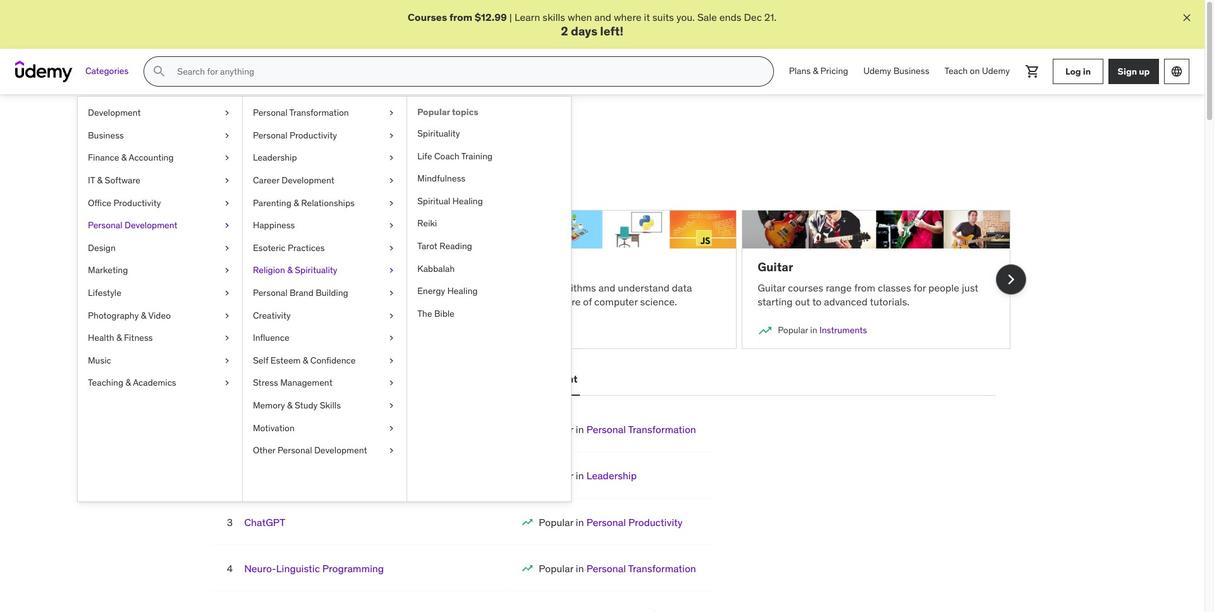 Task type: vqa. For each thing, say whether or not it's contained in the screenshot.
top Spirituality
yes



Task type: locate. For each thing, give the bounding box(es) containing it.
2 vertical spatial and
[[599, 281, 615, 294]]

instruments link
[[820, 325, 867, 336]]

xsmall image inside esoteric practices "link"
[[386, 242, 396, 254]]

sign up link
[[1109, 59, 1159, 84]]

to right out
[[812, 295, 822, 308]]

0 horizontal spatial topics
[[358, 125, 404, 144]]

from inside use statistical probability to teach computers how to learn from data.
[[235, 295, 256, 308]]

2 horizontal spatial learn
[[514, 11, 540, 23]]

& right teaching
[[126, 377, 131, 388]]

0 horizontal spatial life coach training link
[[244, 423, 330, 436]]

happiness
[[253, 220, 295, 231]]

1 horizontal spatial skills
[[543, 11, 565, 23]]

photography & video link
[[78, 304, 242, 327]]

xsmall image inside 'creativity' link
[[386, 310, 396, 322]]

0 vertical spatial coach
[[434, 150, 459, 162]]

productivity
[[290, 129, 337, 141], [113, 197, 161, 208], [628, 516, 683, 528]]

1 vertical spatial personal productivity link
[[586, 516, 683, 528]]

xsmall image for parenting & relationships
[[386, 197, 396, 209]]

sign
[[1118, 66, 1137, 77]]

days
[[571, 24, 597, 39]]

from up the advanced
[[854, 281, 875, 294]]

xsmall image inside stress management link
[[386, 377, 396, 389]]

0 vertical spatial business
[[893, 65, 929, 77]]

1 vertical spatial design
[[361, 373, 394, 385]]

xsmall image inside 'other personal development' link
[[386, 445, 396, 457]]

xsmall image inside the marketing link
[[222, 265, 232, 277]]

esoteric practices
[[253, 242, 325, 253]]

the bible
[[417, 308, 455, 319]]

topics up spirituality link
[[452, 106, 478, 118]]

reiki link
[[407, 213, 571, 235]]

fitness
[[124, 332, 153, 343]]

0 horizontal spatial leadership
[[253, 152, 297, 163]]

0 vertical spatial healing
[[453, 195, 483, 207]]

understand
[[618, 281, 669, 294]]

0 vertical spatial personal productivity link
[[243, 124, 407, 147]]

0 vertical spatial leadership
[[253, 152, 297, 163]]

personal inside "link"
[[253, 287, 287, 298]]

xsmall image inside development link
[[222, 107, 232, 119]]

0 vertical spatial topics
[[452, 106, 478, 118]]

training down spirituality link
[[461, 150, 493, 162]]

skills
[[543, 11, 565, 23], [455, 161, 478, 174]]

0 horizontal spatial life
[[244, 423, 261, 436]]

0 vertical spatial design
[[88, 242, 116, 253]]

0 vertical spatial training
[[461, 150, 493, 162]]

teach
[[337, 281, 363, 294]]

popular in image for popular in instruments
[[758, 323, 773, 338]]

relationships
[[301, 197, 355, 208]]

xsmall image inside happiness 'link'
[[386, 220, 396, 232]]

1 vertical spatial leadership
[[586, 469, 637, 482]]

analytics
[[300, 325, 336, 336]]

0 horizontal spatial life coach training
[[244, 423, 330, 436]]

life coach training link down memory & study skills
[[244, 423, 330, 436]]

leadership up career
[[253, 152, 297, 163]]

lifestyle
[[88, 287, 121, 298]]

popular
[[417, 106, 450, 118], [194, 125, 255, 144], [230, 325, 260, 336], [778, 325, 808, 336], [539, 423, 573, 436], [539, 469, 573, 482], [539, 516, 573, 528], [539, 562, 573, 575]]

guitar
[[758, 259, 793, 275], [758, 281, 785, 294]]

1 horizontal spatial productivity
[[290, 129, 337, 141]]

2 vertical spatial transformation
[[628, 562, 696, 575]]

1 vertical spatial healing
[[447, 285, 478, 297]]

log in link
[[1053, 59, 1103, 84]]

tarot reading
[[417, 240, 472, 252]]

1 vertical spatial training
[[294, 423, 330, 436]]

xsmall image for leadership
[[386, 152, 396, 164]]

healing up bible at the bottom left of page
[[447, 285, 478, 297]]

1 horizontal spatial from
[[449, 11, 472, 23]]

0 vertical spatial personal development
[[88, 220, 177, 231]]

1 horizontal spatial udemy
[[982, 65, 1010, 77]]

0 vertical spatial guitar
[[758, 259, 793, 275]]

1 vertical spatial personal development
[[469, 373, 578, 385]]

& right plans
[[813, 65, 818, 77]]

building
[[316, 287, 348, 298]]

0 horizontal spatial design
[[88, 242, 116, 253]]

0 horizontal spatial business
[[88, 129, 124, 141]]

0 horizontal spatial training
[[294, 423, 330, 436]]

1 horizontal spatial leadership
[[586, 469, 637, 482]]

2 vertical spatial personal transformation link
[[586, 562, 696, 575]]

& right the data
[[292, 325, 298, 336]]

plans & pricing link
[[781, 56, 856, 87]]

health
[[88, 332, 114, 343]]

xsmall image for development
[[222, 107, 232, 119]]

xsmall image
[[222, 107, 232, 119], [386, 107, 396, 119], [222, 129, 232, 142], [386, 129, 396, 142], [222, 152, 232, 164], [386, 152, 396, 164], [222, 197, 232, 209], [386, 197, 396, 209], [222, 220, 232, 232], [386, 242, 396, 254], [222, 265, 232, 277], [386, 265, 396, 277], [222, 287, 232, 299], [222, 310, 232, 322], [386, 310, 396, 322], [222, 332, 232, 344], [222, 355, 232, 367], [222, 377, 232, 389], [386, 422, 396, 434], [386, 445, 396, 457]]

2 guitar from the top
[[758, 281, 785, 294]]

1 vertical spatial life coach training link
[[244, 423, 330, 436]]

2 vertical spatial from
[[235, 295, 256, 308]]

design inside button
[[361, 373, 394, 385]]

personal development inside button
[[469, 373, 578, 385]]

life
[[417, 150, 432, 162], [244, 423, 261, 436]]

when
[[568, 11, 592, 23]]

life up other
[[244, 423, 261, 436]]

Search for anything text field
[[175, 61, 758, 82]]

design for design button
[[361, 373, 394, 385]]

it
[[644, 11, 650, 23]]

xsmall image inside 'it & software' link
[[222, 175, 232, 187]]

and up computer
[[599, 281, 615, 294]]

1 horizontal spatial learn
[[484, 281, 509, 294]]

training
[[461, 150, 493, 162], [294, 423, 330, 436]]

1 vertical spatial guitar
[[758, 281, 785, 294]]

range
[[826, 281, 852, 294]]

0 vertical spatial popular in personal transformation
[[539, 423, 696, 436]]

& right health
[[116, 332, 122, 343]]

2 udemy from the left
[[982, 65, 1010, 77]]

to right how
[[437, 281, 446, 294]]

learn to build algorithms and understand data structures at the core of computer science. link
[[468, 210, 737, 349]]

1 udemy from the left
[[863, 65, 891, 77]]

0 vertical spatial and
[[594, 11, 611, 23]]

life coach training link up spiritual healing link
[[407, 145, 571, 168]]

0 vertical spatial leadership link
[[243, 147, 407, 169]]

1 horizontal spatial business
[[893, 65, 929, 77]]

xsmall image inside lifestyle link
[[222, 287, 232, 299]]

spirituality down popular topics
[[417, 128, 460, 139]]

your
[[396, 161, 415, 174]]

teaching & academics link
[[78, 372, 242, 395]]

machine learning
[[210, 259, 311, 275]]

xsmall image inside self esteem & confidence link
[[386, 355, 396, 367]]

0 horizontal spatial udemy
[[863, 65, 891, 77]]

1 guitar from the top
[[758, 259, 793, 275]]

something
[[222, 161, 270, 174]]

courses
[[408, 11, 447, 23]]

kabbalah link
[[407, 258, 571, 280]]

learn left something
[[194, 161, 220, 174]]

carousel element
[[194, 195, 1026, 364]]

xsmall image for business
[[222, 129, 232, 142]]

life coach training down memory & study skills
[[244, 423, 330, 436]]

xsmall image inside teaching & academics link
[[222, 377, 232, 389]]

coach up other
[[264, 423, 292, 436]]

0 vertical spatial from
[[449, 11, 472, 23]]

& for fitness
[[116, 332, 122, 343]]

1 vertical spatial productivity
[[113, 197, 161, 208]]

leadership link up popular in personal productivity at bottom
[[586, 469, 637, 482]]

personal transformation link
[[243, 102, 407, 124], [586, 423, 696, 436], [586, 562, 696, 575]]

udemy right on
[[982, 65, 1010, 77]]

out
[[795, 295, 810, 308]]

design
[[88, 242, 116, 253], [361, 373, 394, 385]]

skills up 2
[[543, 11, 565, 23]]

in up popular in personal productivity at bottom
[[576, 469, 584, 482]]

mindfulness link
[[407, 168, 571, 190]]

core
[[561, 295, 581, 308]]

stress management link
[[243, 372, 407, 395]]

0 horizontal spatial leadership link
[[243, 147, 407, 169]]

xsmall image for health & fitness
[[222, 332, 232, 344]]

1 horizontal spatial life
[[417, 150, 432, 162]]

self esteem & confidence
[[253, 355, 356, 366]]

3
[[227, 516, 233, 528]]

topics inside religion & spirituality element
[[452, 106, 478, 118]]

0 horizontal spatial skills
[[455, 161, 478, 174]]

to inside guitar courses range from classes for people just starting out to advanced tutorials.
[[812, 295, 822, 308]]

0 vertical spatial skills
[[543, 11, 565, 23]]

personal development
[[88, 220, 177, 231], [469, 373, 578, 385]]

spiritual healing
[[417, 195, 483, 207]]

in up popular in leadership
[[576, 423, 584, 436]]

healing for spiritual healing
[[453, 195, 483, 207]]

mindfulness
[[417, 173, 465, 184]]

xsmall image inside "office productivity" link
[[222, 197, 232, 209]]

design for design link
[[88, 242, 116, 253]]

0 horizontal spatial personal productivity link
[[243, 124, 407, 147]]

learn inside learn to build algorithms and understand data structures at the core of computer science.
[[484, 281, 509, 294]]

xsmall image for religion & spirituality
[[386, 265, 396, 277]]

classes
[[878, 281, 911, 294]]

1 vertical spatial life coach training
[[244, 423, 330, 436]]

courses from $12.99 | learn skills when and where it suits you. sale ends dec 21. 2 days left!
[[408, 11, 777, 39]]

office productivity
[[88, 197, 161, 208]]

popular in personal transformation down popular in personal productivity at bottom
[[539, 562, 696, 575]]

in left the data
[[262, 325, 269, 336]]

life right the your
[[417, 150, 432, 162]]

energy
[[417, 285, 445, 297]]

1 vertical spatial and
[[258, 125, 287, 144]]

the
[[417, 308, 432, 319]]

design up marketing
[[88, 242, 116, 253]]

xsmall image inside the photography & video link
[[222, 310, 232, 322]]

learn right |
[[514, 11, 540, 23]]

xsmall image
[[222, 175, 232, 187], [386, 175, 396, 187], [386, 220, 396, 232], [222, 242, 232, 254], [386, 287, 396, 299], [386, 332, 396, 344], [386, 355, 396, 367], [386, 377, 396, 389], [386, 400, 396, 412]]

in
[[1083, 66, 1091, 77], [262, 325, 269, 336], [810, 325, 817, 336], [576, 423, 584, 436], [576, 469, 584, 482], [576, 516, 584, 528], [576, 562, 584, 575]]

xsmall image for motivation
[[386, 422, 396, 434]]

0 vertical spatial productivity
[[290, 129, 337, 141]]

and inside courses from $12.99 | learn skills when and where it suits you. sale ends dec 21. 2 days left!
[[594, 11, 611, 23]]

and up left!
[[594, 11, 611, 23]]

or
[[345, 161, 355, 174]]

learn up structures
[[484, 281, 509, 294]]

kabbalah
[[417, 263, 455, 274]]

from left $12.99
[[449, 11, 472, 23]]

1 vertical spatial coach
[[264, 423, 292, 436]]

0 horizontal spatial learn
[[194, 161, 220, 174]]

personal inside button
[[469, 373, 511, 385]]

choose a language image
[[1170, 65, 1183, 78]]

xsmall image inside religion & spirituality link
[[386, 265, 396, 277]]

lifestyle link
[[78, 282, 242, 304]]

to up structures
[[512, 281, 521, 294]]

bestselling button
[[209, 364, 268, 395]]

learn
[[514, 11, 540, 23], [194, 161, 220, 174], [484, 281, 509, 294]]

0 vertical spatial personal transformation link
[[243, 102, 407, 124]]

popular in image
[[210, 323, 225, 338], [758, 323, 773, 338], [521, 516, 534, 528], [521, 562, 534, 575]]

1 vertical spatial from
[[854, 281, 875, 294]]

2 horizontal spatial productivity
[[628, 516, 683, 528]]

udemy business
[[863, 65, 929, 77]]

xsmall image inside personal development link
[[222, 220, 232, 232]]

0 horizontal spatial from
[[235, 295, 256, 308]]

guitar for guitar courses range from classes for people just starting out to advanced tutorials.
[[758, 281, 785, 294]]

healing
[[453, 195, 483, 207], [447, 285, 478, 297]]

1 vertical spatial business
[[88, 129, 124, 141]]

up
[[1139, 66, 1150, 77]]

1 vertical spatial popular in personal transformation
[[539, 562, 696, 575]]

xsmall image for personal productivity
[[386, 129, 396, 142]]

in down popular in personal productivity at bottom
[[576, 562, 584, 575]]

1 cell from the top
[[539, 423, 696, 436]]

xsmall image for personal transformation
[[386, 107, 396, 119]]

0 vertical spatial learn
[[514, 11, 540, 23]]

life coach training inside religion & spirituality element
[[417, 150, 493, 162]]

& right esteem
[[303, 355, 308, 366]]

life coach training up mindfulness
[[417, 150, 493, 162]]

xsmall image inside music link
[[222, 355, 232, 367]]

improve
[[357, 161, 393, 174]]

udemy right the pricing
[[863, 65, 891, 77]]

1 horizontal spatial topics
[[452, 106, 478, 118]]

business left teach
[[893, 65, 929, 77]]

guitar inside guitar courses range from classes for people just starting out to advanced tutorials.
[[758, 281, 785, 294]]

0 vertical spatial life
[[417, 150, 432, 162]]

plans
[[789, 65, 811, 77]]

coach up mindfulness
[[434, 150, 459, 162]]

xsmall image inside motivation link
[[386, 422, 396, 434]]

1 horizontal spatial leadership link
[[586, 469, 637, 482]]

2 vertical spatial learn
[[484, 281, 509, 294]]

leadership up popular in personal productivity at bottom
[[586, 469, 637, 482]]

xsmall image inside design link
[[222, 242, 232, 254]]

1 horizontal spatial spirituality
[[417, 128, 460, 139]]

4
[[227, 562, 233, 575]]

management
[[280, 377, 332, 388]]

linguistic
[[276, 562, 320, 575]]

science.
[[640, 295, 677, 308]]

& up the probability
[[287, 265, 293, 276]]

xsmall image inside career development link
[[386, 175, 396, 187]]

xsmall image for finance & accounting
[[222, 152, 232, 164]]

spirituality down esoteric practices "link"
[[295, 265, 337, 276]]

& left "video"
[[141, 310, 146, 321]]

0 horizontal spatial coach
[[264, 423, 292, 436]]

& inside carousel element
[[292, 325, 298, 336]]

& right it
[[97, 175, 103, 186]]

xsmall image inside health & fitness link
[[222, 332, 232, 344]]

1 horizontal spatial life coach training
[[417, 150, 493, 162]]

1 vertical spatial learn
[[194, 161, 220, 174]]

healing down mindfulness link
[[453, 195, 483, 207]]

it & software link
[[78, 169, 242, 192]]

personal
[[253, 107, 287, 118], [253, 129, 287, 141], [88, 220, 122, 231], [253, 287, 287, 298], [469, 373, 511, 385], [586, 423, 626, 436], [278, 445, 312, 456], [586, 516, 626, 528], [586, 562, 626, 575]]

xsmall image inside finance & accounting link
[[222, 152, 232, 164]]

0 horizontal spatial personal development
[[88, 220, 177, 231]]

close image
[[1181, 11, 1193, 24]]

2 popular in personal transformation from the top
[[539, 562, 696, 575]]

1 horizontal spatial coach
[[434, 150, 459, 162]]

& down career development on the top
[[294, 197, 299, 208]]

leadership link down trending
[[243, 147, 407, 169]]

topics up improve
[[358, 125, 404, 144]]

2 horizontal spatial from
[[854, 281, 875, 294]]

0 horizontal spatial productivity
[[113, 197, 161, 208]]

memory & study skills link
[[243, 395, 407, 417]]

xsmall image inside influence link
[[386, 332, 396, 344]]

training up other personal development
[[294, 423, 330, 436]]

and down "personal transformation"
[[258, 125, 287, 144]]

1 horizontal spatial training
[[461, 150, 493, 162]]

design down self esteem & confidence link
[[361, 373, 394, 385]]

& left study
[[287, 400, 293, 411]]

in right log at the right
[[1083, 66, 1091, 77]]

2 cell from the top
[[539, 469, 637, 482]]

xsmall image for marketing
[[222, 265, 232, 277]]

next image
[[1001, 269, 1021, 290]]

xsmall image for office productivity
[[222, 197, 232, 209]]

0 vertical spatial life coach training
[[417, 150, 493, 162]]

1 vertical spatial spirituality
[[295, 265, 337, 276]]

business up finance
[[88, 129, 124, 141]]

& right finance
[[121, 152, 127, 163]]

sign up
[[1118, 66, 1150, 77]]

& for spirituality
[[287, 265, 293, 276]]

1 vertical spatial leadership link
[[586, 469, 637, 482]]

submit search image
[[152, 64, 167, 79]]

xsmall image for design
[[222, 242, 232, 254]]

xsmall image inside parenting & relationships link
[[386, 197, 396, 209]]

1 vertical spatial personal transformation link
[[586, 423, 696, 436]]

coach inside religion & spirituality element
[[434, 150, 459, 162]]

xsmall image inside personal brand building "link"
[[386, 287, 396, 299]]

machine
[[210, 259, 258, 275]]

popular in personal transformation up popular in leadership
[[539, 423, 696, 436]]

xsmall image inside memory & study skills link
[[386, 400, 396, 412]]

1 horizontal spatial design
[[361, 373, 394, 385]]

skills right existing
[[455, 161, 478, 174]]

cell
[[539, 423, 696, 436], [539, 469, 637, 482], [539, 516, 683, 528], [539, 562, 696, 575], [539, 609, 696, 612]]

photography & video
[[88, 310, 171, 321]]

1 horizontal spatial life coach training link
[[407, 145, 571, 168]]

popular topics
[[417, 106, 478, 118]]

from down statistical
[[235, 295, 256, 308]]

parenting & relationships
[[253, 197, 355, 208]]

1 popular in personal transformation from the top
[[539, 423, 696, 436]]

1 horizontal spatial personal development
[[469, 373, 578, 385]]

xsmall image inside business link
[[222, 129, 232, 142]]



Task type: describe. For each thing, give the bounding box(es) containing it.
personal brand building
[[253, 287, 348, 298]]

learn something completely new or improve your existing skills
[[194, 161, 478, 174]]

1 vertical spatial transformation
[[628, 423, 696, 436]]

use
[[210, 281, 227, 294]]

happiness link
[[243, 214, 407, 237]]

life inside religion & spirituality element
[[417, 150, 432, 162]]

xsmall image for creativity
[[386, 310, 396, 322]]

xsmall image for it & software
[[222, 175, 232, 187]]

study
[[295, 400, 318, 411]]

bible
[[434, 308, 455, 319]]

personal transformation link for first cell from the top
[[586, 423, 696, 436]]

use statistical probability to teach computers how to learn from data.
[[210, 281, 446, 308]]

xsmall image for teaching & academics
[[222, 377, 232, 389]]

finance
[[88, 152, 119, 163]]

build
[[523, 281, 545, 294]]

pricing
[[821, 65, 848, 77]]

categories
[[85, 65, 129, 77]]

udemy image
[[15, 61, 73, 82]]

health & fitness link
[[78, 327, 242, 350]]

existing
[[418, 161, 453, 174]]

learn
[[210, 295, 232, 308]]

3 cell from the top
[[539, 516, 683, 528]]

& for pricing
[[813, 65, 818, 77]]

popular inside religion & spirituality element
[[417, 106, 450, 118]]

popular in image for popular in personal transformation
[[521, 562, 534, 575]]

the
[[543, 295, 558, 308]]

confidence
[[310, 355, 356, 366]]

memory
[[253, 400, 285, 411]]

|
[[509, 11, 512, 23]]

xsmall image for music
[[222, 355, 232, 367]]

0 horizontal spatial spirituality
[[295, 265, 337, 276]]

in left instruments
[[810, 325, 817, 336]]

software
[[105, 175, 140, 186]]

programming
[[322, 562, 384, 575]]

you.
[[676, 11, 695, 23]]

trending
[[289, 125, 356, 144]]

& for video
[[141, 310, 146, 321]]

xsmall image for photography & video
[[222, 310, 232, 322]]

where
[[614, 11, 641, 23]]

design link
[[78, 237, 242, 259]]

xsmall image for lifestyle
[[222, 287, 232, 299]]

0 vertical spatial transformation
[[289, 107, 349, 118]]

influence
[[253, 332, 289, 343]]

xsmall image for personal development
[[222, 220, 232, 232]]

log in
[[1065, 66, 1091, 77]]

how
[[416, 281, 435, 294]]

statistical
[[230, 281, 273, 294]]

popular in image for popular in data & analytics
[[210, 323, 225, 338]]

xsmall image for happiness
[[386, 220, 396, 232]]

accounting
[[129, 152, 174, 163]]

teaching & academics
[[88, 377, 176, 388]]

suits
[[652, 11, 674, 23]]

music link
[[78, 350, 242, 372]]

xsmall image for career development
[[386, 175, 396, 187]]

data
[[672, 281, 692, 294]]

productivity for office productivity
[[113, 197, 161, 208]]

chatgpt
[[244, 516, 285, 528]]

influence link
[[243, 327, 407, 350]]

development button
[[278, 364, 348, 395]]

0 vertical spatial spirituality
[[417, 128, 460, 139]]

health & fitness
[[88, 332, 153, 343]]

and inside learn to build algorithms and understand data structures at the core of computer science.
[[599, 281, 615, 294]]

on
[[970, 65, 980, 77]]

courses
[[788, 281, 823, 294]]

for
[[914, 281, 926, 294]]

data.
[[258, 295, 281, 308]]

21.
[[764, 11, 777, 23]]

personal transformation link for 2nd cell from the bottom of the page
[[586, 562, 696, 575]]

in down popular in leadership
[[576, 516, 584, 528]]

learn inside courses from $12.99 | learn skills when and where it suits you. sale ends dec 21. 2 days left!
[[514, 11, 540, 23]]

learn to build algorithms and understand data structures at the core of computer science.
[[484, 281, 692, 308]]

parenting & relationships link
[[243, 192, 407, 214]]

1 vertical spatial life
[[244, 423, 261, 436]]

tutorials.
[[870, 295, 910, 308]]

shopping cart with 0 items image
[[1025, 64, 1040, 79]]

development link
[[78, 102, 242, 124]]

xsmall image for memory & study skills
[[386, 400, 396, 412]]

training inside religion & spirituality element
[[461, 150, 493, 162]]

stress
[[253, 377, 278, 388]]

from inside courses from $12.99 | learn skills when and where it suits you. sale ends dec 21. 2 days left!
[[449, 11, 472, 23]]

motivation link
[[243, 417, 407, 440]]

popular in image for popular in personal productivity
[[521, 516, 534, 528]]

algorithms
[[548, 281, 596, 294]]

xsmall image for influence
[[386, 332, 396, 344]]

healing for energy healing
[[447, 285, 478, 297]]

plans & pricing
[[789, 65, 848, 77]]

xsmall image for personal brand building
[[386, 287, 396, 299]]

religion & spirituality link
[[243, 259, 407, 282]]

dec
[[744, 11, 762, 23]]

$12.99
[[475, 11, 507, 23]]

xsmall image for esoteric practices
[[386, 242, 396, 254]]

log
[[1065, 66, 1081, 77]]

starting
[[758, 295, 793, 308]]

to left teach
[[326, 281, 335, 294]]

guitar for guitar
[[758, 259, 793, 275]]

the bible link
[[407, 303, 571, 325]]

computers
[[365, 281, 414, 294]]

personal transformation
[[253, 107, 349, 118]]

personal development link
[[78, 214, 242, 237]]

esteem
[[270, 355, 301, 366]]

personal development for personal development button
[[469, 373, 578, 385]]

personal brand building link
[[243, 282, 407, 304]]

teaching
[[88, 377, 123, 388]]

skills inside courses from $12.99 | learn skills when and where it suits you. sale ends dec 21. 2 days left!
[[543, 11, 565, 23]]

learn for learn something completely new or improve your existing skills
[[194, 161, 220, 174]]

popular in data & analytics
[[230, 325, 336, 336]]

2
[[561, 24, 568, 39]]

practices
[[288, 242, 325, 253]]

motivation
[[253, 422, 295, 433]]

religion & spirituality
[[253, 265, 337, 276]]

2 vertical spatial productivity
[[628, 516, 683, 528]]

udemy business link
[[856, 56, 937, 87]]

xsmall image for stress management
[[386, 377, 396, 389]]

1 vertical spatial topics
[[358, 125, 404, 144]]

reading
[[439, 240, 472, 252]]

religion & spirituality element
[[407, 97, 571, 502]]

from inside guitar courses range from classes for people just starting out to advanced tutorials.
[[854, 281, 875, 294]]

creativity link
[[243, 304, 407, 327]]

to inside learn to build algorithms and understand data structures at the core of computer science.
[[512, 281, 521, 294]]

completely
[[272, 161, 322, 174]]

1 vertical spatial skills
[[455, 161, 478, 174]]

parenting
[[253, 197, 291, 208]]

energy healing link
[[407, 280, 571, 303]]

music
[[88, 355, 111, 366]]

popular and trending topics
[[194, 125, 404, 144]]

& for academics
[[126, 377, 131, 388]]

it & software
[[88, 175, 140, 186]]

xsmall image for self esteem & confidence
[[386, 355, 396, 367]]

5 cell from the top
[[539, 609, 696, 612]]

learn for learn to build algorithms and understand data structures at the core of computer science.
[[484, 281, 509, 294]]

esoteric practices link
[[243, 237, 407, 259]]

productivity for personal productivity
[[290, 129, 337, 141]]

& for accounting
[[121, 152, 127, 163]]

& for software
[[97, 175, 103, 186]]

career development
[[253, 175, 334, 186]]

0 vertical spatial life coach training link
[[407, 145, 571, 168]]

4 cell from the top
[[539, 562, 696, 575]]

spiritual healing link
[[407, 190, 571, 213]]

xsmall image for other personal development
[[386, 445, 396, 457]]

personal development for personal development link
[[88, 220, 177, 231]]

spirituality link
[[407, 123, 571, 145]]

learning
[[261, 259, 311, 275]]

1 horizontal spatial personal productivity link
[[586, 516, 683, 528]]

& for relationships
[[294, 197, 299, 208]]

& for study
[[287, 400, 293, 411]]

categories button
[[78, 56, 136, 87]]



